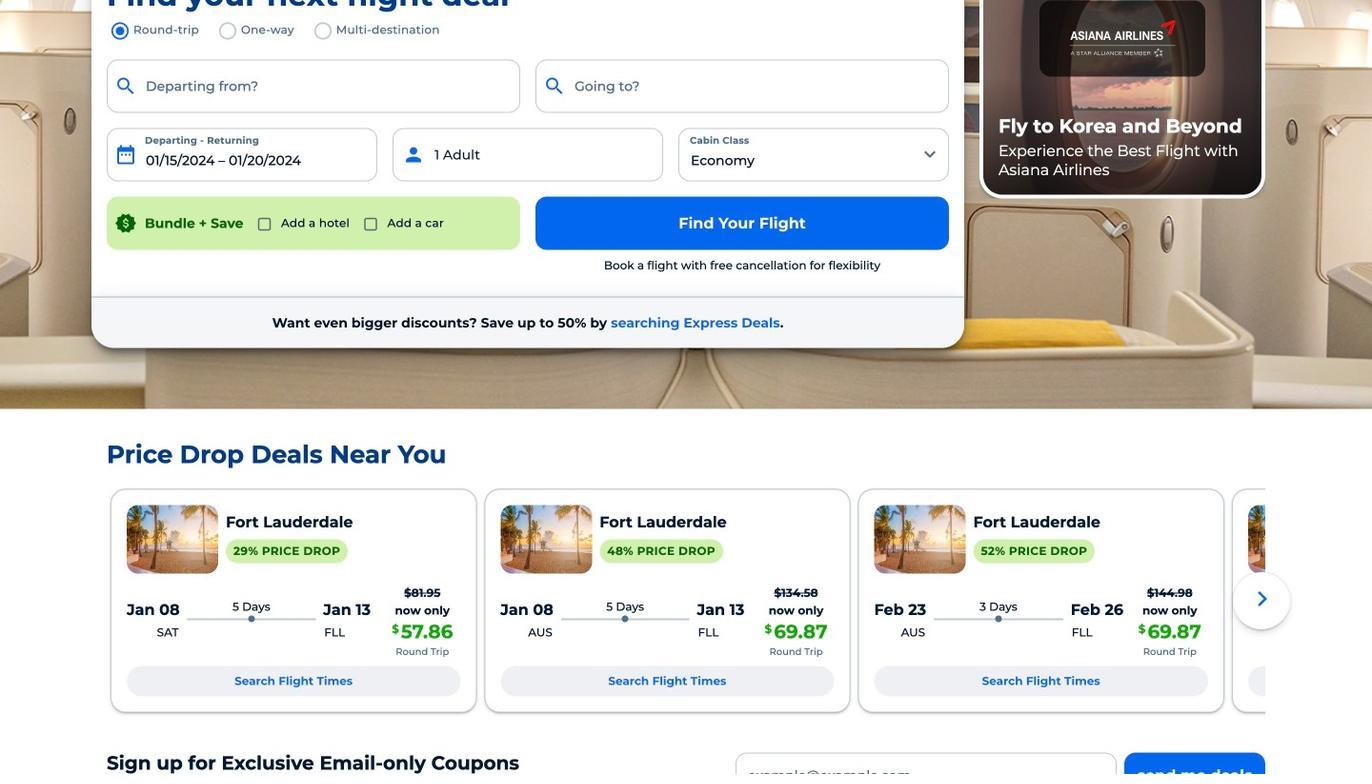 Task type: locate. For each thing, give the bounding box(es) containing it.
1 fort lauderdale image image from the left
[[127, 505, 218, 574]]

1 horizontal spatial none field
[[535, 60, 949, 113]]

2 horizontal spatial fort lauderdale image image
[[874, 505, 966, 574]]

2 none field from the left
[[535, 60, 949, 113]]

1 none field from the left
[[107, 60, 520, 113]]

next image
[[1248, 584, 1278, 615]]

0 horizontal spatial fort lauderdale image image
[[127, 505, 218, 574]]

1 horizontal spatial fort lauderdale image image
[[500, 505, 592, 574]]

0 horizontal spatial none field
[[107, 60, 520, 113]]

Departing – Returning Date Picker field
[[107, 128, 377, 182]]

fort lauderdale image image
[[127, 505, 218, 574], [500, 505, 592, 574], [874, 505, 966, 574]]

None field
[[107, 60, 520, 113], [535, 60, 949, 113]]



Task type: describe. For each thing, give the bounding box(es) containing it.
none field departing from?
[[107, 60, 520, 113]]

Promotion email input field
[[736, 753, 1117, 775]]

traveler selection text field
[[393, 128, 663, 182]]

2 fort lauderdale image image from the left
[[500, 505, 592, 574]]

none field going to?
[[535, 60, 949, 113]]

Going to? field
[[535, 60, 949, 113]]

Departing from? field
[[107, 60, 520, 113]]

flight-search-form element
[[99, 18, 957, 281]]

advertisement region
[[980, 0, 1265, 199]]

3 fort lauderdale image image from the left
[[874, 505, 966, 574]]



Task type: vqa. For each thing, say whether or not it's contained in the screenshot.
first 'Fort Lauderdale image' from left
yes



